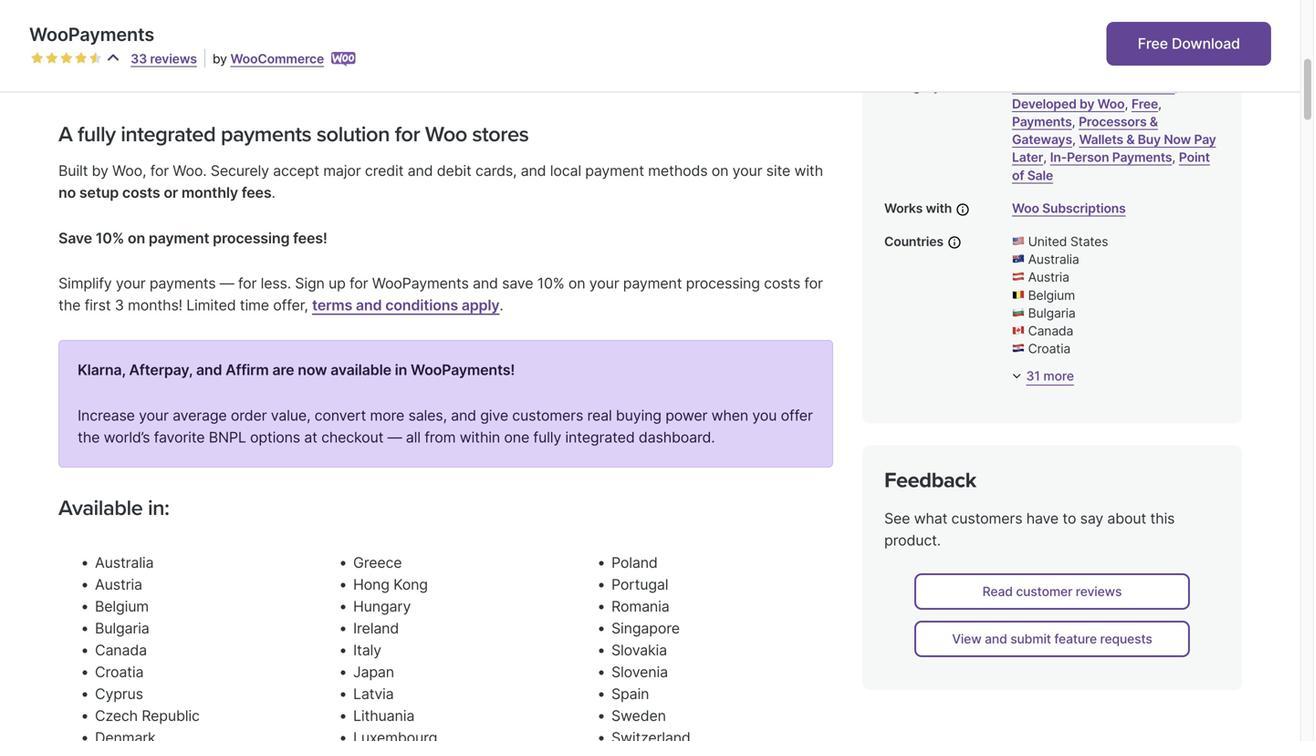 Task type: vqa. For each thing, say whether or not it's contained in the screenshot.


Task type: describe. For each thing, give the bounding box(es) containing it.
australia
[[95, 554, 154, 572]]

1 horizontal spatial 33
[[131, 51, 147, 67]]

payments inside simplify your payments — for less. sign up for woopayments and save 10% on your payment processing costs for the first 3 months! limited time offer,
[[150, 275, 216, 293]]

free download
[[1138, 35, 1240, 52]]

your inside increase your average order value, convert more sales, and give customers real buying power when you offer the world's favorite bnpl options at checkout — all from within one fully integrated dashboard.
[[139, 407, 169, 425]]

🇦🇹 austria
[[1012, 270, 1069, 285]]

in
[[395, 361, 407, 379]]

on inside simplify your payments — for less. sign up for woopayments and save 10% on your payment processing costs for the first 3 months! limited time offer,
[[568, 275, 585, 293]]

accept
[[273, 162, 319, 180]]

and left affirm
[[196, 361, 222, 379]]

0 horizontal spatial on
[[128, 229, 145, 247]]

processors & gateways link
[[1012, 114, 1158, 147]]

countries
[[884, 234, 944, 250]]

, down "extensions"
[[1158, 96, 1162, 112]]

debit
[[437, 162, 472, 180]]

a
[[58, 122, 72, 147]]

33 reviews for topmost 33 reviews link
[[58, 32, 125, 48]]

checkout
[[321, 429, 384, 447]]

increase your average order value, convert more sales, and give customers real buying power when you offer the world's favorite bnpl options at checkout — all from within one fully integrated dashboard.
[[78, 407, 813, 447]]

see what customers have to say about this product.
[[884, 510, 1175, 550]]

or
[[164, 184, 178, 202]]

sign
[[295, 275, 325, 293]]

your right save
[[589, 275, 619, 293]]

affirm
[[226, 361, 269, 379]]

months!
[[128, 297, 182, 315]]

feedback
[[884, 468, 976, 494]]

integrated inside increase your average order value, convert more sales, and give customers real buying power when you offer the world's favorite bnpl options at checkout — all from within one fully integrated dashboard.
[[565, 429, 635, 447]]

view and submit feature requests link
[[914, 621, 1190, 658]]

romania
[[611, 598, 669, 616]]

0 horizontal spatial fully
[[78, 122, 116, 147]]

feature
[[1054, 632, 1097, 647]]

developed
[[1012, 96, 1077, 112]]

stores
[[472, 122, 529, 147]]

save 10% on payment processing fees!
[[58, 229, 327, 247]]

person
[[1067, 150, 1109, 165]]

history
[[1141, 45, 1184, 61]]

2 vertical spatial woo
[[1012, 201, 1039, 216]]

about
[[1107, 510, 1146, 528]]

31 more
[[1026, 369, 1074, 384]]

0 vertical spatial 33 reviews link
[[58, 31, 126, 49]]

read
[[983, 584, 1013, 600]]

sale
[[1027, 168, 1053, 183]]

offer
[[781, 407, 813, 425]]

built by woo, for woo. securely accept major credit and debit cards, and local payment methods on your site with no setup costs or monthly fees .
[[58, 162, 823, 202]]

🇧🇪 belgium
[[1012, 288, 1075, 303]]

slovenia
[[611, 664, 668, 682]]

3
[[115, 297, 124, 315]]

version
[[1092, 45, 1138, 61]]

download
[[1172, 35, 1240, 52]]

save
[[58, 229, 92, 247]]

0 horizontal spatial 10%
[[96, 229, 124, 247]]

1 horizontal spatial 33 reviews link
[[131, 51, 197, 67]]

🇧🇬 bulgaria
[[1012, 306, 1076, 321]]

view
[[952, 632, 982, 647]]

offer,
[[273, 297, 308, 315]]

0 vertical spatial integrated
[[121, 122, 216, 147]]

of
[[1012, 168, 1024, 183]]

reviews for 33 reviews link to the right
[[150, 51, 197, 67]]

🇨🇦 canada
[[1012, 324, 1074, 339]]

woo subscriptions
[[1012, 201, 1126, 216]]

0 horizontal spatial processing
[[213, 229, 290, 247]]

pay
[[1194, 132, 1216, 147]]

free download link
[[1107, 22, 1271, 66]]

on inside built by woo, for woo. securely accept major credit and debit cards, and local payment methods on your site with no setup costs or monthly fees .
[[712, 162, 729, 180]]

built
[[58, 162, 88, 180]]

site
[[766, 162, 790, 180]]

extensions
[[1109, 78, 1175, 94]]

customers inside see what customers have to say about this product.
[[951, 510, 1022, 528]]

lithuania
[[353, 708, 414, 726]]

value,
[[271, 407, 311, 425]]

simplify your payments — for less. sign up for woopayments and save 10% on your payment processing costs for the first 3 months! limited time offer,
[[58, 275, 823, 315]]

save
[[502, 275, 533, 293]]

give
[[480, 407, 508, 425]]

woo subscriptions link
[[1012, 201, 1126, 216]]

woo,
[[112, 162, 146, 180]]

wallets & buy now pay later
[[1012, 132, 1216, 165]]

limited
[[186, 297, 236, 315]]

afterpay,
[[129, 361, 193, 379]]

view and submit feature requests
[[952, 632, 1152, 647]]

and left local
[[521, 162, 546, 180]]

rate product 4 stars image
[[75, 52, 88, 65]]

requests
[[1100, 632, 1152, 647]]

33 reviews for 33 reviews link to the right
[[131, 51, 197, 67]]

terms and conditions apply link
[[312, 297, 500, 315]]

hungary
[[353, 598, 411, 616]]

. inside built by woo, for woo. securely accept major credit and debit cards, and local payment methods on your site with no setup costs or monthly fees .
[[271, 184, 275, 202]]

major
[[323, 162, 361, 180]]

italy
[[353, 642, 381, 660]]

bnpl
[[209, 429, 246, 447]]

bulgaria
[[95, 620, 149, 638]]

1 horizontal spatial payments
[[221, 122, 311, 147]]

read customer reviews
[[983, 584, 1122, 600]]

0 vertical spatial by
[[212, 51, 227, 67]]

point of sale
[[1012, 150, 1210, 183]]

monthly
[[181, 184, 238, 202]]

your inside built by woo, for woo. securely accept major credit and debit cards, and local payment methods on your site with no setup costs or monthly fees .
[[733, 162, 762, 180]]

processors & gateways
[[1012, 114, 1158, 147]]

croatia
[[95, 664, 144, 682]]

🇦🇺 australia
[[1012, 252, 1079, 268]]

at
[[304, 429, 317, 447]]

free inside "woocommerce extensions , developed by woo , free , payments ,"
[[1132, 96, 1158, 112]]

woocommerce inside "woocommerce extensions , developed by woo , free , payments ,"
[[1012, 78, 1106, 94]]

1 vertical spatial woo
[[425, 122, 467, 147]]

simplify
[[58, 275, 112, 293]]

version history
[[1092, 45, 1184, 61]]

costs inside simplify your payments — for less. sign up for woopayments and save 10% on your payment processing costs for the first 3 months! limited time offer,
[[764, 275, 800, 293]]

fees
[[242, 184, 271, 202]]

within
[[460, 429, 500, 447]]

with inside built by woo, for woo. securely accept major credit and debit cards, and local payment methods on your site with no setup costs or monthly fees .
[[794, 162, 823, 180]]

what
[[914, 510, 948, 528]]

dashboard.
[[639, 429, 715, 447]]



Task type: locate. For each thing, give the bounding box(es) containing it.
& inside 'wallets & buy now pay later'
[[1127, 132, 1135, 147]]

0 vertical spatial the
[[58, 297, 81, 315]]

1 horizontal spatial woocommerce
[[1012, 78, 1106, 94]]

by down woocommerce extensions link
[[1080, 96, 1095, 112]]

less.
[[261, 275, 291, 293]]

33 reviews link up rate product 5 stars 'image' on the top left of the page
[[58, 31, 126, 49]]

1 vertical spatial payment
[[149, 229, 209, 247]]

— up limited
[[220, 275, 234, 293]]

0 vertical spatial woocommerce
[[230, 51, 324, 67]]

a fully integrated payments solution for woo stores
[[58, 122, 529, 147]]

integrated up woo.
[[121, 122, 216, 147]]

33 reviews right rate product 5 stars 'image' on the top left of the page
[[131, 51, 197, 67]]

0 vertical spatial 10%
[[96, 229, 124, 247]]

payments down buy
[[1112, 150, 1172, 165]]

are
[[272, 361, 294, 379]]

1 horizontal spatial —
[[388, 429, 402, 447]]

more inside increase your average order value, convert more sales, and give customers real buying power when you offer the world's favorite bnpl options at checkout — all from within one fully integrated dashboard.
[[370, 407, 404, 425]]

. down save
[[500, 297, 503, 315]]

🇺🇸 united states 🇦🇺 australia 🇦🇹 austria 🇧🇪 belgium 🇧🇬 bulgaria 🇨🇦 canada 🇭🇷 croatia
[[1012, 234, 1108, 357]]

greece
[[353, 554, 402, 572]]

by up setup
[[92, 162, 108, 180]]

0 vertical spatial on
[[712, 162, 729, 180]]

processing inside simplify your payments — for less. sign up for woopayments and save 10% on your payment processing costs for the first 3 months! limited time offer,
[[686, 275, 760, 293]]

1 vertical spatial —
[[388, 429, 402, 447]]

33 reviews link right rate product 5 stars 'image' on the top left of the page
[[131, 51, 197, 67]]

developed by woocommerce image
[[331, 52, 356, 67]]

10%
[[96, 229, 124, 247], [537, 275, 565, 293]]

.
[[271, 184, 275, 202], [500, 297, 503, 315]]

hong
[[353, 576, 390, 594]]

0 horizontal spatial integrated
[[121, 122, 216, 147]]

0 vertical spatial —
[[220, 275, 234, 293]]

credit
[[365, 162, 404, 180]]

customers inside increase your average order value, convert more sales, and give customers real buying power when you offer the world's favorite bnpl options at checkout — all from within one fully integrated dashboard.
[[512, 407, 583, 425]]

category
[[884, 78, 941, 94]]

0 vertical spatial reviews
[[78, 32, 125, 48]]

2 vertical spatial by
[[92, 162, 108, 180]]

kong
[[393, 576, 428, 594]]

say
[[1080, 510, 1103, 528]]

33 reviews up rate product 5 stars 'image' on the top left of the page
[[58, 32, 125, 48]]

singapore
[[611, 620, 680, 638]]

1 vertical spatial reviews
[[150, 51, 197, 67]]

1 horizontal spatial by
[[212, 51, 227, 67]]

the down "simplify"
[[58, 297, 81, 315]]

with right the works
[[926, 201, 952, 216]]

and inside view and submit feature requests link
[[985, 632, 1007, 647]]

buying
[[616, 407, 662, 425]]

on
[[712, 162, 729, 180], [128, 229, 145, 247], [568, 275, 585, 293]]

payments up the securely
[[221, 122, 311, 147]]

1 horizontal spatial payments
[[1112, 150, 1172, 165]]

1 vertical spatial the
[[78, 429, 100, 447]]

for inside built by woo, for woo. securely accept major credit and debit cards, and local payment methods on your site with no setup costs or monthly fees .
[[150, 162, 169, 180]]

33 right rate product 5 stars 'image' on the top left of the page
[[131, 51, 147, 67]]

setup
[[79, 184, 119, 202]]

the inside simplify your payments — for less. sign up for woopayments and save 10% on your payment processing costs for the first 3 months! limited time offer,
[[58, 297, 81, 315]]

0 horizontal spatial more
[[370, 407, 404, 425]]

by inside built by woo, for woo. securely accept major credit and debit cards, and local payment methods on your site with no setup costs or monthly fees .
[[92, 162, 108, 180]]

you
[[752, 407, 777, 425]]

your left site
[[733, 162, 762, 180]]

fully right a
[[78, 122, 116, 147]]

0 horizontal spatial with
[[794, 162, 823, 180]]

, up person in the top of the page
[[1072, 132, 1079, 147]]

0 vertical spatial with
[[794, 162, 823, 180]]

, down developed by woo link
[[1072, 114, 1075, 130]]

0 horizontal spatial by
[[92, 162, 108, 180]]

1 vertical spatial costs
[[764, 275, 800, 293]]

free
[[1138, 35, 1168, 52], [1132, 96, 1158, 112]]

2 horizontal spatial reviews
[[1076, 584, 1122, 600]]

1 vertical spatial 33
[[131, 51, 147, 67]]

woopayments!
[[411, 361, 515, 379]]

1 vertical spatial free
[[1132, 96, 1158, 112]]

all
[[406, 429, 421, 447]]

spain
[[611, 686, 649, 704]]

czech
[[95, 708, 138, 726]]

fully
[[78, 122, 116, 147], [533, 429, 561, 447]]

your
[[733, 162, 762, 180], [116, 275, 146, 293], [589, 275, 619, 293], [139, 407, 169, 425]]

0 vertical spatial costs
[[122, 184, 160, 202]]

customers left "have"
[[951, 510, 1022, 528]]

woocommerce left developed by woocommerce icon
[[230, 51, 324, 67]]

1 vertical spatial customers
[[951, 510, 1022, 528]]

customer
[[1016, 584, 1073, 600]]

—
[[220, 275, 234, 293], [388, 429, 402, 447]]

1 horizontal spatial 33 reviews
[[131, 51, 197, 67]]

conditions
[[385, 297, 458, 315]]

now
[[1164, 132, 1191, 147]]

rate product 1 star image
[[31, 52, 44, 65]]

integrated down real
[[565, 429, 635, 447]]

payments
[[1012, 114, 1072, 130], [1112, 150, 1172, 165]]

payments up months!
[[150, 275, 216, 293]]

woo inside "woocommerce extensions , developed by woo , free , payments ,"
[[1098, 96, 1125, 112]]

0 vertical spatial woo
[[1098, 96, 1125, 112]]

1 horizontal spatial with
[[926, 201, 952, 216]]

your up favorite
[[139, 407, 169, 425]]

solution
[[317, 122, 390, 147]]

and right terms on the left of page
[[356, 297, 382, 315]]

1 vertical spatial integrated
[[565, 429, 635, 447]]

1 horizontal spatial .
[[500, 297, 503, 315]]

0 vertical spatial more
[[1044, 369, 1074, 384]]

payment
[[585, 162, 644, 180], [149, 229, 209, 247], [623, 275, 682, 293]]

0 horizontal spatial costs
[[122, 184, 160, 202]]

1 vertical spatial by
[[1080, 96, 1095, 112]]

& for wallets
[[1127, 132, 1135, 147]]

greece hong kong hungary ireland italy japan latvia lithuania
[[353, 554, 428, 726]]

0 horizontal spatial .
[[271, 184, 275, 202]]

1 vertical spatial 33 reviews link
[[131, 51, 197, 67]]

0 horizontal spatial 33 reviews link
[[58, 31, 126, 49]]

and up within
[[451, 407, 476, 425]]

fully right "one"
[[533, 429, 561, 447]]

with right site
[[794, 162, 823, 180]]

0 vertical spatial free
[[1138, 35, 1168, 52]]

1 horizontal spatial on
[[568, 275, 585, 293]]

ireland
[[353, 620, 399, 638]]

1 vertical spatial fully
[[533, 429, 561, 447]]

fully inside increase your average order value, convert more sales, and give customers real buying power when you offer the world's favorite bnpl options at checkout — all from within one fully integrated dashboard.
[[533, 429, 561, 447]]

,
[[1175, 78, 1178, 94], [1125, 96, 1128, 112], [1158, 96, 1162, 112], [1072, 114, 1075, 130], [1072, 132, 1079, 147], [1043, 150, 1047, 165], [1172, 150, 1176, 165]]

1 horizontal spatial 10%
[[537, 275, 565, 293]]

rate product 2 stars image
[[46, 52, 58, 65]]

time
[[240, 297, 269, 315]]

0 vertical spatial payment
[[585, 162, 644, 180]]

by inside "woocommerce extensions , developed by woo , free , payments ,"
[[1080, 96, 1095, 112]]

0 horizontal spatial 33
[[58, 32, 75, 48]]

1 vertical spatial payments
[[150, 275, 216, 293]]

, down history
[[1175, 78, 1178, 94]]

0 horizontal spatial payments
[[1012, 114, 1072, 130]]

1 horizontal spatial woo
[[1012, 201, 1039, 216]]

1 vertical spatial with
[[926, 201, 952, 216]]

by left "woocommerce" link
[[212, 51, 227, 67]]

1 horizontal spatial integrated
[[565, 429, 635, 447]]

woo.
[[173, 162, 207, 180]]

have
[[1026, 510, 1059, 528]]

reviews right rate product 5 stars 'image' on the top left of the page
[[150, 51, 197, 67]]

one
[[504, 429, 529, 447]]

0 vertical spatial processing
[[213, 229, 290, 247]]

1 horizontal spatial costs
[[764, 275, 800, 293]]

, down now
[[1172, 150, 1176, 165]]

now
[[298, 361, 327, 379]]

0 horizontal spatial reviews
[[78, 32, 125, 48]]

2 horizontal spatial woo
[[1098, 96, 1125, 112]]

payment inside simplify your payments — for less. sign up for woopayments and save 10% on your payment processing costs for the first 3 months! limited time offer,
[[623, 275, 682, 293]]

apply
[[462, 297, 500, 315]]

up
[[329, 275, 346, 293]]

0 horizontal spatial customers
[[512, 407, 583, 425]]

1 vertical spatial woopayments
[[372, 275, 469, 293]]

1 horizontal spatial customers
[[951, 510, 1022, 528]]

gateways
[[1012, 132, 1072, 147]]

terms and conditions apply .
[[312, 297, 503, 315]]

1 horizontal spatial &
[[1150, 114, 1158, 130]]

the inside increase your average order value, convert more sales, and give customers real buying power when you offer the world's favorite bnpl options at checkout — all from within one fully integrated dashboard.
[[78, 429, 100, 447]]

🇭🇷 croatia
[[1012, 341, 1071, 357]]

the down increase
[[78, 429, 100, 447]]

0 horizontal spatial woopayments
[[29, 23, 154, 46]]

1 vertical spatial processing
[[686, 275, 760, 293]]

& inside processors & gateways
[[1150, 114, 1158, 130]]

1 vertical spatial payments
[[1112, 150, 1172, 165]]

and inside increase your average order value, convert more sales, and give customers real buying power when you offer the world's favorite bnpl options at checkout — all from within one fully integrated dashboard.
[[451, 407, 476, 425]]

processors
[[1079, 114, 1147, 130]]

reviews
[[78, 32, 125, 48], [150, 51, 197, 67], [1076, 584, 1122, 600]]

and right view
[[985, 632, 1007, 647]]

33 up rate product 3 stars image
[[58, 32, 75, 48]]

0 horizontal spatial woocommerce
[[230, 51, 324, 67]]

your up 3
[[116, 275, 146, 293]]

rate product 5 stars image
[[89, 52, 102, 65]]

sales,
[[408, 407, 447, 425]]

woopayments up rate product 5 stars 'image' on the top left of the page
[[29, 23, 154, 46]]

1 horizontal spatial woopayments
[[372, 275, 469, 293]]

2 horizontal spatial by
[[1080, 96, 1095, 112]]

& up buy
[[1150, 114, 1158, 130]]

power
[[665, 407, 708, 425]]

1 horizontal spatial more
[[1044, 369, 1074, 384]]

& for processors
[[1150, 114, 1158, 130]]

1 horizontal spatial processing
[[686, 275, 760, 293]]

works with
[[884, 201, 952, 216]]

no
[[58, 184, 76, 202]]

0 vertical spatial &
[[1150, 114, 1158, 130]]

costs inside built by woo, for woo. securely accept major credit and debit cards, and local payment methods on your site with no setup costs or monthly fees .
[[122, 184, 160, 202]]

payments up gateways
[[1012, 114, 1072, 130]]

payment inside built by woo, for woo. securely accept major credit and debit cards, and local payment methods on your site with no setup costs or monthly fees .
[[585, 162, 644, 180]]

0 vertical spatial payments
[[1012, 114, 1072, 130]]

2 vertical spatial payment
[[623, 275, 682, 293]]

when
[[712, 407, 748, 425]]

portugal
[[611, 576, 668, 594]]

wallets
[[1079, 132, 1124, 147]]

10% inside simplify your payments — for less. sign up for woopayments and save 10% on your payment processing costs for the first 3 months! limited time offer,
[[537, 275, 565, 293]]

woocommerce up developed by woo link
[[1012, 78, 1106, 94]]

more inside button
[[1044, 369, 1074, 384]]

— inside simplify your payments — for less. sign up for woopayments and save 10% on your payment processing costs for the first 3 months! limited time offer,
[[220, 275, 234, 293]]

2 horizontal spatial on
[[712, 162, 729, 180]]

0 horizontal spatial —
[[220, 275, 234, 293]]

reviews for topmost 33 reviews link
[[78, 32, 125, 48]]

more left sales,
[[370, 407, 404, 425]]

reviews up rate product 5 stars 'image' on the top left of the page
[[78, 32, 125, 48]]

0 vertical spatial 33 reviews
[[58, 32, 125, 48]]

japan
[[353, 664, 394, 682]]

customers up "one"
[[512, 407, 583, 425]]

submit
[[1010, 632, 1051, 647]]

see
[[884, 510, 910, 528]]

klarna,
[[78, 361, 126, 379]]

buy
[[1138, 132, 1161, 147]]

1 vertical spatial 10%
[[537, 275, 565, 293]]

integrated
[[121, 122, 216, 147], [565, 429, 635, 447]]

woopayments up conditions
[[372, 275, 469, 293]]

, left in-
[[1043, 150, 1047, 165]]

1 vertical spatial woocommerce
[[1012, 78, 1106, 94]]

woo down of at the right of the page
[[1012, 201, 1039, 216]]

the
[[58, 297, 81, 315], [78, 429, 100, 447]]

0 vertical spatial customers
[[512, 407, 583, 425]]

2 vertical spatial on
[[568, 275, 585, 293]]

in-person payments link
[[1050, 150, 1172, 165]]

woocommerce
[[230, 51, 324, 67], [1012, 78, 1106, 94]]

woo up processors on the top right
[[1098, 96, 1125, 112]]

convert
[[314, 407, 366, 425]]

cards,
[[475, 162, 517, 180]]

1 horizontal spatial reviews
[[150, 51, 197, 67]]

1 vertical spatial more
[[370, 407, 404, 425]]

increase
[[78, 407, 135, 425]]

woo
[[1098, 96, 1125, 112], [425, 122, 467, 147], [1012, 201, 1039, 216]]

31 more button
[[1011, 366, 1077, 388]]

, left free link
[[1125, 96, 1128, 112]]

0 vertical spatial payments
[[221, 122, 311, 147]]

1 vertical spatial .
[[500, 297, 503, 315]]

0 horizontal spatial &
[[1127, 132, 1135, 147]]

more right the 31
[[1044, 369, 1074, 384]]

woopayments inside simplify your payments — for less. sign up for woopayments and save 10% on your payment processing costs for the first 3 months! limited time offer,
[[372, 275, 469, 293]]

— inside increase your average order value, convert more sales, and give customers real buying power when you offer the world's favorite bnpl options at checkout — all from within one fully integrated dashboard.
[[388, 429, 402, 447]]

reviews up the feature
[[1076, 584, 1122, 600]]

local
[[550, 162, 581, 180]]

0 vertical spatial .
[[271, 184, 275, 202]]

2 vertical spatial reviews
[[1076, 584, 1122, 600]]

australia austria belgium bulgaria canada croatia cyprus czech republic
[[95, 554, 200, 726]]

slovakia
[[611, 642, 667, 660]]

and up apply
[[473, 275, 498, 293]]

0 vertical spatial 33
[[58, 32, 75, 48]]

and left debit
[[408, 162, 433, 180]]

1 horizontal spatial fully
[[533, 429, 561, 447]]

0 vertical spatial woopayments
[[29, 23, 154, 46]]

1 vertical spatial on
[[128, 229, 145, 247]]

1 vertical spatial 33 reviews
[[131, 51, 197, 67]]

woo up debit
[[425, 122, 467, 147]]

0 horizontal spatial woo
[[425, 122, 467, 147]]

& left buy
[[1127, 132, 1135, 147]]

customers
[[512, 407, 583, 425], [951, 510, 1022, 528]]

0 vertical spatial fully
[[78, 122, 116, 147]]

rate product 3 stars image
[[60, 52, 73, 65]]

by woocommerce
[[212, 51, 324, 67]]

payments inside "woocommerce extensions , developed by woo , free , payments ,"
[[1012, 114, 1072, 130]]

canada
[[95, 642, 147, 660]]

order
[[231, 407, 267, 425]]

— left all
[[388, 429, 402, 447]]

and inside simplify your payments — for less. sign up for woopayments and save 10% on your payment processing costs for the first 3 months! limited time offer,
[[473, 275, 498, 293]]

0 horizontal spatial 33 reviews
[[58, 32, 125, 48]]

poland
[[611, 554, 658, 572]]

. down accept
[[271, 184, 275, 202]]



